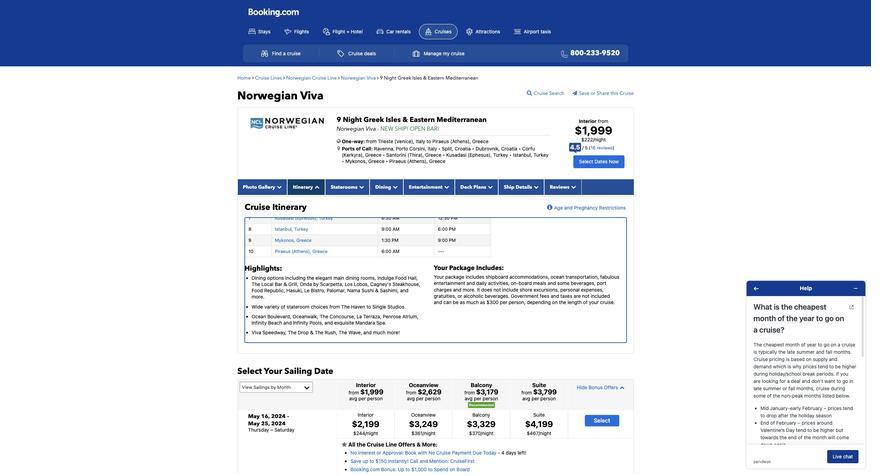 Task type: describe. For each thing, give the bounding box(es) containing it.
itinerary inside 'itinerary' dropdown button
[[293, 184, 313, 191]]

6:00 am
[[382, 249, 400, 254]]

and inside "dining options including the elegant main dining rooms, indulge food hall, the local bar & grill, onda by scarpetta, los lobos, cagney's steakhouse, food republic, hasuki, le bistro, palomar, nama sushi & sashimi, and more."
[[401, 288, 409, 294]]

dining
[[346, 275, 360, 281]]

0 vertical spatial your
[[434, 264, 448, 273]]

are
[[574, 293, 581, 299]]

/ inside 4.5 / 5 ( 16 reviews )
[[583, 145, 584, 151]]

bar!
[[427, 125, 440, 133]]

9:00 for am
[[382, 227, 392, 232]]

on inside your package includes: your package includes shipboard accommodations, ocean transportation, fabulous entertainment and daily activities, on-board meals and some beverages, port charges and more. it does not include shore excursions, personal expenses, gratuities, or alcoholic beverages. government fees and taxes are not included and can be as much as $300 per person, depending on the length of your cruise.
[[553, 300, 558, 306]]

1 vertical spatial kusadasi
[[275, 216, 294, 221]]

greece up elegant
[[313, 249, 328, 254]]

from up concourse,
[[330, 304, 340, 310]]

and down boulevard, on the left of page
[[284, 320, 292, 326]]

person for $1,999
[[368, 396, 383, 402]]

cruises
[[435, 28, 452, 34]]

includes
[[466, 274, 485, 280]]

ports of call:
[[342, 146, 373, 152]]

/ for $3,329
[[481, 431, 483, 437]]

and up excursions,
[[548, 281, 557, 287]]

9:00 for pm
[[438, 238, 448, 243]]

flights link
[[279, 24, 315, 39]]

home
[[238, 75, 251, 81]]

and down "gratuities," on the bottom of the page
[[434, 300, 443, 306]]

greece up 'dubrovnik,'
[[473, 138, 489, 144]]

$3,179
[[477, 389, 499, 397]]

booking.com home image
[[249, 8, 299, 17]]

norwegian down cruise lines
[[238, 88, 298, 104]]

(ephesus), inside the santorini (thira), greece • kusadasi (ephesus), turkey • istanbul, turkey • mykonos, greece • piraeus (athens), greece
[[468, 152, 492, 158]]

or inside your package includes: your package includes shipboard accommodations, ocean transportation, fabulous entertainment and daily activities, on-board meals and some beverages, port charges and more. it does not include shore excursions, personal expenses, gratuities, or alcoholic beverages. government fees and taxes are not included and can be as much as $300 per person, depending on the length of your cruise.
[[458, 293, 463, 299]]

greece down corfu (kerkyra), greece
[[430, 158, 446, 164]]

plans
[[474, 184, 487, 191]]

photo gallery
[[243, 184, 275, 191]]

the inside "dining options including the elegant main dining rooms, indulge food hall, the local bar & grill, onda by scarpetta, los lobos, cagney's steakhouse, food republic, hasuki, le bistro, palomar, nama sushi & sashimi, and more."
[[307, 275, 314, 281]]

local
[[262, 282, 274, 288]]

find a cruise link
[[254, 47, 309, 60]]

penrose
[[383, 314, 401, 320]]

0 horizontal spatial not
[[494, 287, 501, 293]]

1 vertical spatial itinerary
[[273, 202, 307, 213]]

mention:
[[430, 459, 449, 465]]

2 infinity from the left
[[293, 320, 308, 326]]

0 vertical spatial food
[[396, 275, 407, 281]]

viva inside '9 night greek isles & eastern mediterranean norwegian viva - new ship! open bar!'
[[366, 125, 376, 133]]

- inside '9 night greek isles & eastern mediterranean norwegian viva - new ship! open bar!'
[[378, 125, 380, 133]]

• left split,
[[439, 146, 441, 152]]

/ inside interior from $1,999 $222 / night
[[594, 137, 595, 143]]

interior from $1,999 avg per person
[[349, 383, 384, 402]]

instantly!
[[388, 459, 409, 465]]

select          dates now link
[[574, 156, 625, 168]]

split,
[[442, 146, 454, 152]]

ports
[[342, 146, 355, 152]]

photo gallery button
[[238, 180, 288, 195]]

or inside no interest or approval: book with no cruise payment due today -                         4 days left! save up to $150 instantly! call and mention: cruisefirst booking.com bonus: up to $1,000 to spend on board
[[377, 451, 382, 456]]

0 vertical spatial piraeus
[[433, 138, 449, 144]]

cruise lines link
[[255, 75, 282, 81]]

to down bar! at the top of page
[[427, 138, 431, 144]]

balcony for from
[[471, 383, 493, 389]]

9:00 am
[[382, 227, 400, 232]]

entertainment
[[434, 281, 466, 287]]

balcony from $3,179 avg per person
[[465, 383, 499, 402]]

1 vertical spatial your
[[434, 274, 444, 280]]

viva down deals
[[367, 75, 376, 81]]

2 vertical spatial the
[[357, 442, 366, 448]]

viva down ocean
[[252, 330, 261, 336]]

and down mandara
[[364, 330, 372, 336]]

$467
[[527, 431, 539, 437]]

exquisite
[[335, 320, 354, 326]]

and down the entertainment
[[454, 287, 462, 293]]

0 horizontal spatial offers
[[399, 442, 416, 448]]

$361
[[412, 431, 423, 437]]

and down includes
[[467, 281, 475, 287]]

greek for 9 night greek isles & eastern mediterranean norwegian viva - new ship! open bar!
[[364, 115, 384, 124]]

norwegian inside '9 night greek isles & eastern mediterranean norwegian viva - new ship! open bar!'
[[337, 125, 365, 133]]

/ for $2,199
[[366, 431, 367, 437]]

0 vertical spatial (athens),
[[451, 138, 471, 144]]

find a cruise
[[272, 50, 301, 56]]

greece inside corfu (kerkyra), greece
[[366, 152, 382, 158]]

1 horizontal spatial of
[[356, 146, 361, 152]]

1 no from the left
[[351, 451, 357, 456]]

2 vertical spatial your
[[264, 366, 283, 378]]

stateroom
[[287, 304, 310, 310]]

night for $4,199
[[541, 431, 552, 437]]

1 vertical spatial (ephesus),
[[295, 216, 318, 221]]

flight
[[333, 28, 345, 34]]

single
[[373, 304, 387, 310]]

angle right image for norwegian cruise line
[[338, 75, 340, 80]]

cruise inside travel menu "navigation"
[[349, 50, 363, 56]]

santorini (thira), greece • kusadasi (ephesus), turkey • istanbul, turkey • mykonos, greece • piraeus (athens), greece
[[342, 152, 549, 164]]

greece up piraeus (athens), greece
[[297, 238, 312, 243]]

• down santorini
[[386, 158, 388, 164]]

6:00 for pm
[[438, 227, 448, 232]]

more. inside "dining options including the elegant main dining rooms, indulge food hall, the local bar & grill, onda by scarpetta, los lobos, cagney's steakhouse, food republic, hasuki, le bistro, palomar, nama sushi & sashimi, and more."
[[252, 294, 265, 300]]

daily
[[477, 281, 487, 287]]

• left 'dubrovnik,'
[[473, 146, 475, 152]]

sushi
[[362, 288, 374, 294]]

eastern for 9 night greek isles & eastern mediterranean norwegian viva - new ship! open bar!
[[410, 115, 435, 124]]

1 vertical spatial istanbul,
[[275, 227, 293, 232]]

a
[[283, 50, 286, 56]]

• down (kerkyra),
[[342, 158, 344, 164]]

cruise deals
[[349, 50, 376, 56]]

much inside your package includes: your package includes shipboard accommodations, ocean transportation, fabulous entertainment and daily activities, on-board meals and some beverages, port charges and more. it does not include shore excursions, personal expenses, gratuities, or alcoholic beverages. government fees and taxes are not included and can be as much as $300 per person, depending on the length of your cruise.
[[467, 300, 479, 306]]

mykonos, greece
[[275, 238, 312, 243]]

0 horizontal spatial (athens),
[[292, 249, 311, 254]]

chevron down image for staterooms
[[358, 185, 365, 190]]

pm for 6:00 pm
[[449, 227, 456, 232]]

9 for 9
[[249, 238, 252, 243]]

new
[[381, 125, 394, 133]]

& up with
[[417, 442, 421, 448]]

& inside '9 night greek isles & eastern mediterranean norwegian viva - new ship! open bar!'
[[403, 115, 408, 124]]

per for $2,629
[[417, 396, 424, 402]]

1 vertical spatial line
[[386, 442, 397, 448]]

share
[[597, 90, 610, 97]]

mediterranean for 9 night greek isles & eastern mediterranean norwegian viva - new ship! open bar!
[[437, 115, 487, 124]]

0 horizontal spatial italy
[[416, 138, 426, 144]]

los
[[345, 282, 353, 288]]

9520
[[602, 48, 620, 58]]

to left the spend
[[428, 467, 433, 473]]

ocean
[[551, 274, 565, 280]]

istanbul, turkey link
[[275, 227, 309, 232]]

shipboard
[[486, 274, 509, 280]]

can
[[444, 300, 452, 306]]

oceanview $3,249 $361 / night
[[409, 412, 438, 437]]

2 as from the left
[[481, 300, 486, 306]]

and up rush,
[[325, 320, 333, 326]]

• down ravenna,
[[383, 152, 385, 158]]

$1,999 for interior from $1,999 $222 / night
[[575, 124, 613, 137]]

avg for $1,999
[[350, 396, 358, 402]]

am for 9:00 am
[[393, 227, 400, 232]]

bar
[[275, 282, 283, 288]]

balcony $3,329 $370 / night
[[467, 412, 496, 437]]

1 may from the top
[[248, 413, 260, 421]]

dining for dining
[[376, 184, 392, 191]]

---
[[438, 249, 445, 254]]

9 night greek isles & eastern mediterranean norwegian viva - new ship! open bar!
[[337, 115, 487, 133]]

- inside no interest or approval: book with no cruise payment due today -                         4 days left! save up to $150 instantly! call and mention: cruisefirst booking.com bonus: up to $1,000 to spend on board
[[498, 451, 501, 456]]

nama
[[348, 288, 361, 294]]

the up concourse,
[[342, 304, 350, 310]]

from for balcony from $3,179 avg per person
[[465, 390, 475, 396]]

2 no from the left
[[429, 451, 435, 456]]

from up call:
[[367, 138, 377, 144]]

save up to $150 instantly! call and mention: cruisefirst link
[[351, 459, 475, 465]]

isles for 9 night greek isles & eastern mediterranean norwegian viva - new ship! open bar!
[[386, 115, 401, 124]]

select for dates
[[580, 159, 594, 165]]

to right up
[[370, 459, 375, 465]]

dining for dining options including the elegant main dining rooms, indulge food hall, the local bar & grill, onda by scarpetta, los lobos, cagney's steakhouse, food republic, hasuki, le bistro, palomar, nama sushi & sashimi, and more.
[[252, 275, 266, 281]]

manage
[[424, 50, 442, 56]]

pm for 9:00 pm
[[449, 238, 456, 243]]

1 vertical spatial not
[[583, 293, 590, 299]]

republic,
[[264, 288, 285, 294]]

star image
[[342, 442, 347, 448]]

0 horizontal spatial norwegian viva
[[238, 88, 324, 104]]

per inside your package includes: your package includes shipboard accommodations, ocean transportation, fabulous entertainment and daily activities, on-board meals and some beverages, port charges and more. it does not include shore excursions, personal expenses, gratuities, or alcoholic beverages. government fees and taxes are not included and can be as much as $300 per person, depending on the length of your cruise.
[[500, 300, 508, 306]]

1 horizontal spatial norwegian viva
[[341, 75, 376, 81]]

payment
[[452, 451, 472, 456]]

includes:
[[477, 264, 504, 273]]

balcony for $3,329
[[473, 412, 491, 418]]

2 2024 from the top
[[271, 420, 286, 428]]

suite from $3,799 avg per person
[[522, 383, 557, 402]]

(thira),
[[408, 152, 424, 158]]

taxes
[[561, 293, 573, 299]]

person for $2,629
[[425, 396, 441, 402]]

avg for $3,179
[[465, 396, 473, 402]]

$2,629
[[418, 389, 442, 397]]

the inside ocean boulevard, oceanwalk, the concourse, la terraza, penrose atrium, infinity beach and infinity pools, and exquisite mandara spa.
[[320, 314, 329, 320]]

booking.com bonus: up to $1,000 to spend on board link
[[351, 467, 470, 473]]

flight + hotel link
[[318, 24, 369, 39]]

(
[[590, 145, 591, 151]]

your
[[589, 300, 599, 306]]

to right "up"
[[406, 467, 410, 473]]

2 croatia from the left
[[502, 146, 518, 152]]

and right fees
[[551, 293, 560, 299]]

view sailings by month
[[242, 385, 291, 390]]

view
[[242, 385, 252, 390]]

1 vertical spatial by
[[271, 385, 276, 390]]

interior for from
[[356, 383, 376, 389]]

and inside no interest or approval: book with no cruise payment due today -                         4 days left! save up to $150 instantly! call and mention: cruisefirst booking.com bonus: up to $1,000 to spend on board
[[420, 459, 428, 465]]

& down the manage
[[424, 75, 427, 81]]

charges
[[434, 287, 452, 293]]

on-
[[511, 281, 519, 287]]

norwegian viva link
[[341, 75, 377, 81]]

viva down norwegian cruise line
[[301, 88, 324, 104]]

night inside interior from $1,999 $222 / night
[[595, 137, 606, 143]]

cruisefirst
[[451, 459, 475, 465]]

cagney's
[[371, 282, 392, 288]]

cruise deals link
[[330, 47, 384, 60]]

mediterranean for 9 night greek isles & eastern mediterranean
[[446, 75, 479, 81]]

chevron down image for reviews
[[570, 185, 577, 190]]

greece down ravenna, porto corsini, italy • split, croatia • dubrovnik, croatia • on the top
[[426, 152, 442, 158]]

1 horizontal spatial save
[[580, 90, 590, 97]]

1 vertical spatial –
[[271, 428, 273, 433]]

6:00 pm
[[438, 227, 456, 232]]

age
[[555, 205, 563, 211]]

0 horizontal spatial line
[[328, 75, 337, 81]]

meals
[[534, 281, 547, 287]]

mykonos, inside the santorini (thira), greece • kusadasi (ephesus), turkey • istanbul, turkey • mykonos, greece • piraeus (athens), greece
[[346, 158, 367, 164]]

more!
[[387, 330, 400, 336]]

search image
[[527, 90, 534, 96]]

800-233-9520 link
[[559, 48, 620, 58]]

$300
[[487, 300, 499, 306]]

$1,000
[[412, 467, 427, 473]]

age and pregnancy restrictions
[[555, 205, 626, 211]]

1 vertical spatial italy
[[428, 146, 438, 152]]



Task type: vqa. For each thing, say whether or not it's contained in the screenshot.


Task type: locate. For each thing, give the bounding box(es) containing it.
angle right image right home link
[[252, 75, 254, 80]]

wave,
[[349, 330, 362, 336]]

1 vertical spatial or
[[458, 293, 463, 299]]

am for 6:30 am
[[393, 216, 400, 221]]

chevron down image for photo gallery
[[275, 185, 282, 190]]

all
[[349, 442, 356, 448]]

up
[[398, 467, 405, 473]]

from for interior from $1,999 avg per person
[[349, 390, 359, 396]]

am right the 6:30
[[393, 216, 400, 221]]

per up interior $2,199 $244 / night
[[359, 396, 366, 402]]

chevron down image inside ship details dropdown button
[[533, 185, 539, 190]]

much down alcoholic
[[467, 300, 479, 306]]

night for 9 night greek isles & eastern mediterranean
[[384, 75, 397, 81]]

staterooms button
[[325, 180, 370, 195]]

oceanview inside oceanview from $2,629 avg per person
[[409, 383, 439, 389]]

call:
[[362, 146, 373, 152]]

2 chevron down image from the left
[[533, 185, 539, 190]]

0 horizontal spatial food
[[252, 288, 263, 294]]

angle right image
[[284, 75, 285, 80], [377, 75, 379, 80]]

1 2024 from the top
[[271, 413, 286, 421]]

eastern
[[428, 75, 445, 81], [410, 115, 435, 124]]

avg inside oceanview from $2,629 avg per person
[[407, 396, 415, 402]]

6:00 down 1:30
[[382, 249, 392, 254]]

the inside "dining options including the elegant main dining rooms, indulge food hall, the local bar & grill, onda by scarpetta, los lobos, cagney's steakhouse, food republic, hasuki, le bistro, palomar, nama sushi & sashimi, and more."
[[252, 282, 260, 288]]

piraeus inside the santorini (thira), greece • kusadasi (ephesus), turkey • istanbul, turkey • mykonos, greece • piraeus (athens), greece
[[390, 158, 406, 164]]

0 horizontal spatial by
[[271, 385, 276, 390]]

by up bistro,
[[314, 282, 319, 288]]

1 horizontal spatial food
[[396, 275, 407, 281]]

1 as from the left
[[460, 300, 465, 306]]

2 vertical spatial (athens),
[[292, 249, 311, 254]]

kusadasi up istanbul, turkey link
[[275, 216, 294, 221]]

1 vertical spatial (athens),
[[408, 158, 428, 164]]

kusadasi down split,
[[447, 152, 467, 158]]

1 horizontal spatial night
[[384, 75, 397, 81]]

pools,
[[310, 320, 324, 326]]

may left 16,
[[248, 413, 260, 421]]

0 vertical spatial 9
[[380, 75, 383, 81]]

/ down $3,249
[[423, 431, 425, 437]]

mediterranean up bar! at the top of page
[[437, 115, 487, 124]]

)
[[613, 145, 615, 151]]

1 horizontal spatial as
[[481, 300, 486, 306]]

on inside no interest or approval: book with no cruise payment due today -                         4 days left! save up to $150 instantly! call and mention: cruisefirst booking.com bonus: up to $1,000 to spend on board
[[450, 467, 456, 473]]

1 horizontal spatial cruise
[[451, 50, 465, 56]]

pm right 1:30
[[392, 238, 399, 243]]

eastern inside '9 night greek isles & eastern mediterranean norwegian viva - new ship! open bar!'
[[410, 115, 435, 124]]

0 vertical spatial more.
[[463, 287, 476, 293]]

more. up alcoholic
[[463, 287, 476, 293]]

chevron up image right bonus
[[619, 386, 625, 390]]

chevron up image for itinerary
[[313, 185, 320, 190]]

chevron up image
[[313, 185, 320, 190], [619, 386, 625, 390]]

from inside interior from $1,999 avg per person
[[349, 390, 359, 396]]

1 vertical spatial more.
[[252, 294, 265, 300]]

/ inside "balcony $3,329 $370 / night"
[[481, 431, 483, 437]]

3 person from the left
[[483, 396, 499, 402]]

no down all
[[351, 451, 357, 456]]

food up steakhouse,
[[396, 275, 407, 281]]

chevron down image for ship details
[[533, 185, 539, 190]]

(athens), inside the santorini (thira), greece • kusadasi (ephesus), turkey • istanbul, turkey • mykonos, greece • piraeus (athens), greece
[[408, 158, 428, 164]]

norwegian down cruise deals link
[[341, 75, 366, 81]]

night up 16 reviews link
[[595, 137, 606, 143]]

0 vertical spatial mykonos,
[[346, 158, 367, 164]]

include
[[503, 287, 519, 293]]

chevron down image
[[443, 185, 450, 190], [533, 185, 539, 190], [570, 185, 577, 190]]

per inside balcony from $3,179 avg per person
[[474, 396, 482, 402]]

dining up the 6:30
[[376, 184, 392, 191]]

night inside oceanview $3,249 $361 / night
[[425, 431, 436, 437]]

norwegian cruise line link
[[286, 75, 337, 81]]

chevron down image inside entertainment dropdown button
[[443, 185, 450, 190]]

4 person from the left
[[541, 396, 556, 402]]

greece down call:
[[366, 152, 382, 158]]

chevron down image inside dining "dropdown button"
[[392, 185, 398, 190]]

800-233-9520
[[571, 48, 620, 58]]

$150
[[376, 459, 387, 465]]

0 vertical spatial –
[[287, 413, 289, 421]]

suite for from
[[533, 383, 547, 389]]

5
[[585, 145, 588, 151]]

chevron up image inside 'itinerary' dropdown button
[[313, 185, 320, 190]]

1 vertical spatial much
[[373, 330, 386, 336]]

1 vertical spatial $1,999
[[361, 389, 384, 397]]

$370
[[470, 431, 481, 437]]

due
[[473, 451, 482, 456]]

isles
[[413, 75, 422, 81], [386, 115, 401, 124]]

0 vertical spatial not
[[494, 287, 501, 293]]

person inside balcony from $3,179 avg per person
[[483, 396, 499, 402]]

greek inside '9 night greek isles & eastern mediterranean norwegian viva - new ship! open bar!'
[[364, 115, 384, 124]]

0 vertical spatial istanbul,
[[514, 152, 533, 158]]

santorini
[[387, 152, 407, 158]]

search
[[550, 90, 565, 97]]

select for your
[[238, 366, 262, 378]]

1 vertical spatial isles
[[386, 115, 401, 124]]

avg for $3,799
[[523, 396, 531, 402]]

0 horizontal spatial 9:00
[[382, 227, 392, 232]]

2 angle right image from the left
[[338, 75, 340, 80]]

this
[[611, 90, 619, 97]]

1 chevron down image from the left
[[443, 185, 450, 190]]

1 horizontal spatial $1,999
[[575, 124, 613, 137]]

by left the month
[[271, 385, 276, 390]]

1 angle right image from the left
[[284, 75, 285, 80]]

angle right image
[[252, 75, 254, 80], [338, 75, 340, 80]]

avg inside 'suite from $3,799 avg per person'
[[523, 396, 531, 402]]

manage my cruise
[[424, 50, 465, 56]]

wide
[[252, 304, 263, 310]]

1 vertical spatial mediterranean
[[437, 115, 487, 124]]

suite
[[533, 383, 547, 389], [534, 412, 545, 418]]

chevron down image for entertainment
[[443, 185, 450, 190]]

suite inside 'suite $4,199 $467 / night'
[[534, 412, 545, 418]]

from left $2,629
[[406, 390, 417, 396]]

dining options including the elegant main dining rooms, indulge food hall, the local bar & grill, onda by scarpetta, los lobos, cagney's steakhouse, food republic, hasuki, le bistro, palomar, nama sushi & sashimi, and more.
[[252, 275, 421, 300]]

1 horizontal spatial by
[[314, 282, 319, 288]]

1 horizontal spatial no
[[429, 451, 435, 456]]

interior inside interior $2,199 $244 / night
[[358, 412, 374, 418]]

angle right image for lines
[[284, 75, 285, 80]]

4.5 / 5 ( 16 reviews )
[[571, 144, 615, 151]]

0 horizontal spatial much
[[373, 330, 386, 336]]

4 chevron down image from the left
[[487, 185, 493, 190]]

person up interior $2,199 $244 / night
[[368, 396, 383, 402]]

0 horizontal spatial mykonos,
[[275, 238, 295, 243]]

chevron down image
[[275, 185, 282, 190], [358, 185, 365, 190], [392, 185, 398, 190], [487, 185, 493, 190]]

1 horizontal spatial chevron down image
[[533, 185, 539, 190]]

night for $3,249
[[425, 431, 436, 437]]

0 horizontal spatial on
[[450, 467, 456, 473]]

(athens), up split,
[[451, 138, 471, 144]]

1 vertical spatial night
[[343, 115, 362, 124]]

from for suite from $3,799 avg per person
[[522, 390, 532, 396]]

isles up new
[[386, 115, 401, 124]]

/ inside interior $2,199 $244 / night
[[366, 431, 367, 437]]

per for $1,999
[[359, 396, 366, 402]]

1 horizontal spatial 9
[[337, 115, 341, 124]]

chevron down image inside reviews dropdown button
[[570, 185, 577, 190]]

by inside "dining options including the elegant main dining rooms, indulge food hall, the local bar & grill, onda by scarpetta, los lobos, cagney's steakhouse, food republic, hasuki, le bistro, palomar, nama sushi & sashimi, and more."
[[314, 282, 319, 288]]

norwegian right lines
[[286, 75, 311, 81]]

ship details
[[504, 184, 533, 191]]

1 cruise from the left
[[287, 50, 301, 56]]

0 horizontal spatial select
[[238, 366, 262, 378]]

more. up wide
[[252, 294, 265, 300]]

0 horizontal spatial angle right image
[[284, 75, 285, 80]]

• up "ship"
[[510, 152, 512, 158]]

/ down $3,329 on the right of page
[[481, 431, 483, 437]]

the inside your package includes: your package includes shipboard accommodations, ocean transportation, fabulous entertainment and daily activities, on-board meals and some beverages, port charges and more. it does not include shore excursions, personal expenses, gratuities, or alcoholic beverages. government fees and taxes are not included and can be as much as $300 per person, depending on the length of your cruise.
[[560, 300, 567, 306]]

the down the pools,
[[315, 330, 324, 336]]

0 vertical spatial eastern
[[428, 75, 445, 81]]

/ up 4.5 / 5 ( 16 reviews )
[[594, 137, 595, 143]]

2 vertical spatial 9
[[249, 238, 252, 243]]

select down hide bonus offers link
[[594, 418, 611, 424]]

flight + hotel
[[333, 28, 363, 34]]

deck plans
[[461, 184, 487, 191]]

per inside 'suite from $3,799 avg per person'
[[532, 396, 540, 402]]

as right the be
[[460, 300, 465, 306]]

the right all
[[357, 442, 366, 448]]

suite inside 'suite from $3,799 avg per person'
[[533, 383, 547, 389]]

angle right image right lines
[[284, 75, 285, 80]]

interior inside interior from $1,999 avg per person
[[356, 383, 376, 389]]

per inside oceanview from $2,629 avg per person
[[417, 396, 424, 402]]

/ inside oceanview $3,249 $361 / night
[[423, 431, 425, 437]]

/ down '$2,199'
[[366, 431, 367, 437]]

night inside 'suite $4,199 $467 / night'
[[541, 431, 552, 437]]

night for $2,199
[[367, 431, 378, 437]]

1 vertical spatial greek
[[364, 115, 384, 124]]

4.5
[[571, 144, 581, 151]]

0 horizontal spatial $1,999
[[361, 389, 384, 397]]

of inside your package includes: your package includes shipboard accommodations, ocean transportation, fabulous entertainment and daily activities, on-board meals and some beverages, port charges and more. it does not include shore excursions, personal expenses, gratuities, or alcoholic beverages. government fees and taxes are not included and can be as much as $300 per person, depending on the length of your cruise.
[[584, 300, 588, 306]]

chevron down image inside deck plans dropdown button
[[487, 185, 493, 190]]

chevron down image left dining "dropdown button"
[[358, 185, 365, 190]]

package
[[450, 264, 475, 273]]

1 am from the top
[[393, 216, 400, 221]]

depending
[[527, 300, 551, 306]]

night for 9 night greek isles & eastern mediterranean norwegian viva - new ship! open bar!
[[343, 115, 362, 124]]

terraza,
[[364, 314, 382, 320]]

9 down 8
[[249, 238, 252, 243]]

mediterranean down my
[[446, 75, 479, 81]]

interior from $1,999 $222 / night
[[575, 118, 613, 143]]

to
[[427, 138, 431, 144], [367, 304, 371, 310], [370, 459, 375, 465], [406, 467, 410, 473], [428, 467, 433, 473]]

chevron down image up the age and pregnancy restrictions "link"
[[570, 185, 577, 190]]

hasuki,
[[287, 288, 303, 294]]

of up boulevard, on the left of page
[[281, 304, 286, 310]]

from right interior
[[598, 118, 609, 124]]

6:30 am
[[382, 216, 400, 221]]

0 horizontal spatial 9
[[249, 238, 252, 243]]

accommodations,
[[510, 274, 550, 280]]

and inside "link"
[[565, 205, 573, 211]]

info circle image
[[545, 205, 555, 212]]

angle right image down cruise deals link
[[377, 75, 379, 80]]

& down cagney's
[[376, 288, 379, 294]]

line up the approval:
[[386, 442, 397, 448]]

$1,999 up interior $2,199 $244 / night
[[361, 389, 384, 397]]

2 chevron down image from the left
[[358, 185, 365, 190]]

cruise for manage my cruise
[[451, 50, 465, 56]]

norwegian cruise line image
[[250, 117, 325, 130]]

0 vertical spatial offers
[[605, 385, 619, 391]]

infinity down ocean
[[252, 320, 267, 326]]

(ephesus), down 'dubrovnik,'
[[468, 152, 492, 158]]

mykonos, down istanbul, turkey
[[275, 238, 295, 243]]

avg inside balcony from $3,179 avg per person
[[465, 396, 473, 402]]

find
[[272, 50, 282, 56]]

mykonos, down (kerkyra),
[[346, 158, 367, 164]]

concourse,
[[330, 314, 356, 320]]

piraeus (athens), greece link
[[275, 249, 328, 254]]

1 vertical spatial food
[[252, 288, 263, 294]]

2 avg from the left
[[407, 396, 415, 402]]

the up the pools,
[[320, 314, 329, 320]]

approval:
[[383, 451, 404, 456]]

3 chevron down image from the left
[[392, 185, 398, 190]]

cruise for find a cruise
[[287, 50, 301, 56]]

4 avg from the left
[[523, 396, 531, 402]]

from left $3,799
[[522, 390, 532, 396]]

1 horizontal spatial on
[[553, 300, 558, 306]]

$1,999 inside interior from $1,999 avg per person
[[361, 389, 384, 397]]

hide bonus offers
[[578, 385, 619, 391]]

norwegian viva main content
[[234, 70, 638, 475]]

0 vertical spatial interior
[[356, 383, 376, 389]]

chevron down image inside photo gallery dropdown button
[[275, 185, 282, 190]]

2 may from the top
[[248, 420, 260, 428]]

1 vertical spatial suite
[[534, 412, 545, 418]]

0 vertical spatial $1,999
[[575, 124, 613, 137]]

chevron down image left the entertainment
[[392, 185, 398, 190]]

from inside interior from $1,999 $222 / night
[[598, 118, 609, 124]]

/ for $3,249
[[423, 431, 425, 437]]

chevron down image inside staterooms dropdown button
[[358, 185, 365, 190]]

from inside oceanview from $2,629 avg per person
[[406, 390, 417, 396]]

1 vertical spatial the
[[560, 300, 567, 306]]

ship details button
[[499, 180, 545, 195]]

2 cruise from the left
[[451, 50, 465, 56]]

drop
[[298, 330, 309, 336]]

1:30 pm
[[382, 238, 399, 243]]

dining inside "dropdown button"
[[376, 184, 392, 191]]

1 horizontal spatial italy
[[428, 146, 438, 152]]

mediterranean inside '9 night greek isles & eastern mediterranean norwegian viva - new ship! open bar!'
[[437, 115, 487, 124]]

chevron up image inside hide bonus offers link
[[619, 386, 625, 390]]

1 horizontal spatial isles
[[413, 75, 422, 81]]

and down steakhouse,
[[401, 288, 409, 294]]

now
[[610, 159, 620, 165]]

1 horizontal spatial 9:00
[[438, 238, 448, 243]]

2 horizontal spatial piraeus
[[433, 138, 449, 144]]

oceanview for from
[[409, 383, 439, 389]]

1 avg from the left
[[350, 396, 358, 402]]

per inside interior from $1,999 avg per person
[[359, 396, 366, 402]]

suite for $4,199
[[534, 412, 545, 418]]

1 vertical spatial offers
[[399, 442, 416, 448]]

avg left $2,629
[[407, 396, 415, 402]]

0 vertical spatial suite
[[533, 383, 547, 389]]

taxis
[[541, 28, 552, 34]]

no interest or approval: book with no cruise payment due today -                         4 days left! save up to $150 instantly! call and mention: cruisefirst booking.com bonus: up to $1,000 to spend on board
[[351, 451, 527, 473]]

0 vertical spatial chevron up image
[[313, 185, 320, 190]]

0 horizontal spatial infinity
[[252, 320, 267, 326]]

am
[[393, 216, 400, 221], [393, 227, 400, 232], [393, 249, 400, 254]]

6:00 for am
[[382, 249, 392, 254]]

chevron down image for dining
[[392, 185, 398, 190]]

the down exquisite
[[339, 330, 348, 336]]

0 horizontal spatial (ephesus),
[[295, 216, 318, 221]]

the left the drop
[[288, 330, 297, 336]]

3 am from the top
[[393, 249, 400, 254]]

1 vertical spatial balcony
[[473, 412, 491, 418]]

pm down 12:30 pm
[[449, 227, 456, 232]]

/ inside 'suite $4,199 $467 / night'
[[539, 431, 541, 437]]

balcony inside balcony from $3,179 avg per person
[[471, 383, 493, 389]]

avg for $2,629
[[407, 396, 415, 402]]

isles inside '9 night greek isles & eastern mediterranean norwegian viva - new ship! open bar!'
[[386, 115, 401, 124]]

night right norwegian viva link
[[384, 75, 397, 81]]

istanbul,
[[514, 152, 533, 158], [275, 227, 293, 232]]

2 person from the left
[[425, 396, 441, 402]]

1 infinity from the left
[[252, 320, 267, 326]]

cruise inside no interest or approval: book with no cruise payment due today -                         4 days left! save up to $150 instantly! call and mention: cruisefirst booking.com bonus: up to $1,000 to spend on board
[[437, 451, 451, 456]]

0 vertical spatial italy
[[416, 138, 426, 144]]

by
[[314, 282, 319, 288], [271, 385, 276, 390]]

0 horizontal spatial save
[[351, 459, 362, 465]]

government
[[511, 293, 539, 299]]

25,
[[261, 420, 270, 428]]

1 horizontal spatial angle right image
[[377, 75, 379, 80]]

the left "local"
[[252, 282, 260, 288]]

2 horizontal spatial or
[[591, 90, 596, 97]]

from inside balcony from $3,179 avg per person
[[465, 390, 475, 396]]

piraeus up ravenna, porto corsini, italy • split, croatia • dubrovnik, croatia • on the top
[[433, 138, 449, 144]]

sailings
[[254, 385, 270, 390]]

1 vertical spatial select
[[238, 366, 262, 378]]

9:00
[[382, 227, 392, 232], [438, 238, 448, 243]]

save
[[580, 90, 590, 97], [351, 459, 362, 465]]

night for $3,329
[[483, 431, 494, 437]]

night down $4,199
[[541, 431, 552, 437]]

+
[[347, 28, 350, 34]]

beverages,
[[571, 281, 596, 287]]

dining down highlights: on the bottom of the page
[[252, 275, 266, 281]]

eastern for 9 night greek isles & eastern mediterranean
[[428, 75, 445, 81]]

3 chevron down image from the left
[[570, 185, 577, 190]]

from for oceanview from $2,629 avg per person
[[406, 390, 417, 396]]

of left your
[[584, 300, 588, 306]]

offers up book on the left of page
[[399, 442, 416, 448]]

line
[[328, 75, 337, 81], [386, 442, 397, 448]]

0 vertical spatial greek
[[398, 75, 412, 81]]

1 horizontal spatial –
[[287, 413, 289, 421]]

1 vertical spatial oceanview
[[412, 412, 436, 418]]

balcony inside "balcony $3,329 $370 / night"
[[473, 412, 491, 418]]

book
[[406, 451, 417, 456]]

save left the share
[[580, 90, 590, 97]]

night inside interior $2,199 $244 / night
[[367, 431, 378, 437]]

isles for 9 night greek isles & eastern mediterranean
[[413, 75, 422, 81]]

map marker image
[[338, 146, 340, 151]]

angle right image for viva
[[377, 75, 379, 80]]

1 vertical spatial mykonos,
[[275, 238, 295, 243]]

night inside '9 night greek isles & eastern mediterranean norwegian viva - new ship! open bar!'
[[343, 115, 362, 124]]

1 horizontal spatial much
[[467, 300, 479, 306]]

dining inside "dining options including the elegant main dining rooms, indulge food hall, the local bar & grill, onda by scarpetta, los lobos, cagney's steakhouse, food republic, hasuki, le bistro, palomar, nama sushi & sashimi, and more."
[[252, 275, 266, 281]]

cruise lines
[[255, 75, 282, 81]]

oceanview inside oceanview $3,249 $361 / night
[[412, 412, 436, 418]]

greece down ravenna,
[[369, 158, 385, 164]]

open
[[410, 125, 426, 133]]

paper plane image
[[573, 91, 580, 96]]

night down $3,249
[[425, 431, 436, 437]]

from for interior from $1,999 $222 / night
[[598, 118, 609, 124]]

from inside 'suite from $3,799 avg per person'
[[522, 390, 532, 396]]

0 horizontal spatial night
[[343, 115, 362, 124]]

car rentals
[[387, 28, 411, 34]]

avg inside interior from $1,999 avg per person
[[350, 396, 358, 402]]

1 croatia from the left
[[455, 146, 471, 152]]

2 am from the top
[[393, 227, 400, 232]]

per for $3,799
[[532, 396, 540, 402]]

oceanview for $3,249
[[412, 412, 436, 418]]

$1,999 up 4.5 / 5 ( 16 reviews )
[[575, 124, 613, 137]]

1 vertical spatial eastern
[[410, 115, 435, 124]]

home link
[[238, 75, 251, 81]]

2 horizontal spatial select
[[594, 418, 611, 424]]

airport taxis
[[524, 28, 552, 34]]

1 horizontal spatial kusadasi
[[447, 152, 467, 158]]

greek for 9 night greek isles & eastern mediterranean
[[398, 75, 412, 81]]

•
[[439, 146, 441, 152], [473, 146, 475, 152], [519, 146, 521, 152], [383, 152, 385, 158], [443, 152, 445, 158], [510, 152, 512, 158], [342, 158, 344, 164], [386, 158, 388, 164]]

night inside "balcony $3,329 $370 / night"
[[483, 431, 494, 437]]

• down ravenna, porto corsini, italy • split, croatia • dubrovnik, croatia • on the top
[[443, 152, 445, 158]]

age and pregnancy restrictions link
[[545, 205, 626, 212]]

1 vertical spatial save
[[351, 459, 362, 465]]

1 vertical spatial 9:00
[[438, 238, 448, 243]]

/ for $4,199
[[539, 431, 541, 437]]

0 horizontal spatial –
[[271, 428, 273, 433]]

italy right corsini,
[[428, 146, 438, 152]]

and down no interest or approval: book with no cruise payment due today "link" at bottom
[[420, 459, 428, 465]]

main
[[334, 275, 345, 281]]

travel menu navigation
[[243, 44, 629, 62]]

2 angle right image from the left
[[377, 75, 379, 80]]

piraeus down mykonos, greece link
[[275, 249, 291, 254]]

person up oceanview $3,249 $361 / night
[[425, 396, 441, 402]]

3 avg from the left
[[465, 396, 473, 402]]

am for 6:00 am
[[393, 249, 400, 254]]

1 chevron down image from the left
[[275, 185, 282, 190]]

9 up globe icon
[[337, 115, 341, 124]]

not up beverages.
[[494, 287, 501, 293]]

0 horizontal spatial isles
[[386, 115, 401, 124]]

$1,999 for interior from $1,999 avg per person
[[361, 389, 384, 397]]

or up $150
[[377, 451, 382, 456]]

globe image
[[337, 139, 341, 144]]

1 horizontal spatial select
[[580, 159, 594, 165]]

& right the drop
[[310, 330, 314, 336]]

1 horizontal spatial istanbul,
[[514, 152, 533, 158]]

(athens), down (thira),
[[408, 158, 428, 164]]

1 horizontal spatial (athens),
[[408, 158, 428, 164]]

0 horizontal spatial cruise
[[287, 50, 301, 56]]

& right bar in the bottom of the page
[[284, 282, 287, 288]]

save or share this cruise
[[580, 90, 634, 97]]

pregnancy
[[574, 205, 598, 211]]

0 horizontal spatial of
[[281, 304, 286, 310]]

save inside no interest or approval: book with no cruise payment due today -                         4 days left! save up to $150 instantly! call and mention: cruisefirst booking.com bonus: up to $1,000 to spend on board
[[351, 459, 362, 465]]

2 vertical spatial select
[[594, 418, 611, 424]]

cruise right my
[[451, 50, 465, 56]]

to up terraza,
[[367, 304, 371, 310]]

person inside oceanview from $2,629 avg per person
[[425, 396, 441, 402]]

all the cruise line offers & more:
[[347, 442, 438, 448]]

trieste
[[378, 138, 394, 144]]

2 horizontal spatial chevron down image
[[570, 185, 577, 190]]

save left up
[[351, 459, 362, 465]]

1 horizontal spatial the
[[357, 442, 366, 448]]

chevron up image for hide bonus offers
[[619, 386, 625, 390]]

night down $3,329 on the right of page
[[483, 431, 494, 437]]

9 inside '9 night greek isles & eastern mediterranean norwegian viva - new ship! open bar!'
[[337, 115, 341, 124]]

norwegian cruise line
[[286, 75, 337, 81]]

9 for 9 night greek isles & eastern mediterranean
[[380, 75, 383, 81]]

0 vertical spatial the
[[307, 275, 314, 281]]

per for $3,179
[[474, 396, 482, 402]]

viva speedway, the drop & the rush, the wave, and much more!
[[252, 330, 400, 336]]

person
[[368, 396, 383, 402], [425, 396, 441, 402], [483, 396, 499, 402], [541, 396, 556, 402]]

0 horizontal spatial piraeus
[[275, 249, 291, 254]]

more. inside your package includes: your package includes shipboard accommodations, ocean transportation, fabulous entertainment and daily activities, on-board meals and some beverages, port charges and more. it does not include shore excursions, personal expenses, gratuities, or alcoholic beverages. government fees and taxes are not included and can be as much as $300 per person, depending on the length of your cruise.
[[463, 287, 476, 293]]

9 for 9 night greek isles & eastern mediterranean norwegian viva - new ship! open bar!
[[337, 115, 341, 124]]

person inside 'suite from $3,799 avg per person'
[[541, 396, 556, 402]]

the
[[252, 282, 260, 288], [342, 304, 350, 310], [320, 314, 329, 320], [288, 330, 297, 336], [315, 330, 324, 336], [339, 330, 348, 336]]

cruise inside dropdown button
[[451, 50, 465, 56]]

kusadasi (ephesus), turkey link
[[275, 216, 333, 221]]

kusadasi (ephesus), turkey
[[275, 216, 333, 221]]

kusadasi inside the santorini (thira), greece • kusadasi (ephesus), turkey • istanbul, turkey • mykonos, greece • piraeus (athens), greece
[[447, 152, 467, 158]]

chevron down image for deck plans
[[487, 185, 493, 190]]

shore
[[520, 287, 533, 293]]

pm for 1:30 pm
[[392, 238, 399, 243]]

pm for 12:30 pm
[[451, 216, 458, 221]]

1 angle right image from the left
[[252, 75, 254, 80]]

eastern down manage my cruise dropdown button
[[428, 75, 445, 81]]

from up interior $2,199 $244 / night
[[349, 390, 359, 396]]

angle right image for home
[[252, 75, 254, 80]]

recommended image
[[469, 403, 495, 409]]

2024 right 25, at left
[[271, 420, 286, 428]]

no
[[351, 451, 357, 456], [429, 451, 435, 456]]

much down spa.
[[373, 330, 386, 336]]

package
[[446, 274, 465, 280]]

person inside interior from $1,999 avg per person
[[368, 396, 383, 402]]

0 vertical spatial much
[[467, 300, 479, 306]]

night up one-
[[343, 115, 362, 124]]

beverages.
[[485, 293, 510, 299]]

$244
[[354, 431, 366, 437]]

person for $3,179
[[483, 396, 499, 402]]

• left corfu
[[519, 146, 521, 152]]

1 horizontal spatial greek
[[398, 75, 412, 81]]

interior for $2,199
[[358, 412, 374, 418]]

per up oceanview $3,249 $361 / night
[[417, 396, 424, 402]]

hide bonus offers link
[[570, 382, 632, 394]]

1 person from the left
[[368, 396, 383, 402]]

lobos,
[[354, 282, 369, 288]]

ocean boulevard, oceanwalk, the concourse, la terraza, penrose atrium, infinity beach and infinity pools, and exquisite mandara spa.
[[252, 314, 419, 326]]

person for $3,799
[[541, 396, 556, 402]]

piraeus (athens), greece
[[275, 249, 328, 254]]

pm right 12:30
[[451, 216, 458, 221]]

0 horizontal spatial more.
[[252, 294, 265, 300]]

istanbul, inside the santorini (thira), greece • kusadasi (ephesus), turkey • istanbul, turkey • mykonos, greece • piraeus (athens), greece
[[514, 152, 533, 158]]

1 horizontal spatial piraeus
[[390, 158, 406, 164]]



